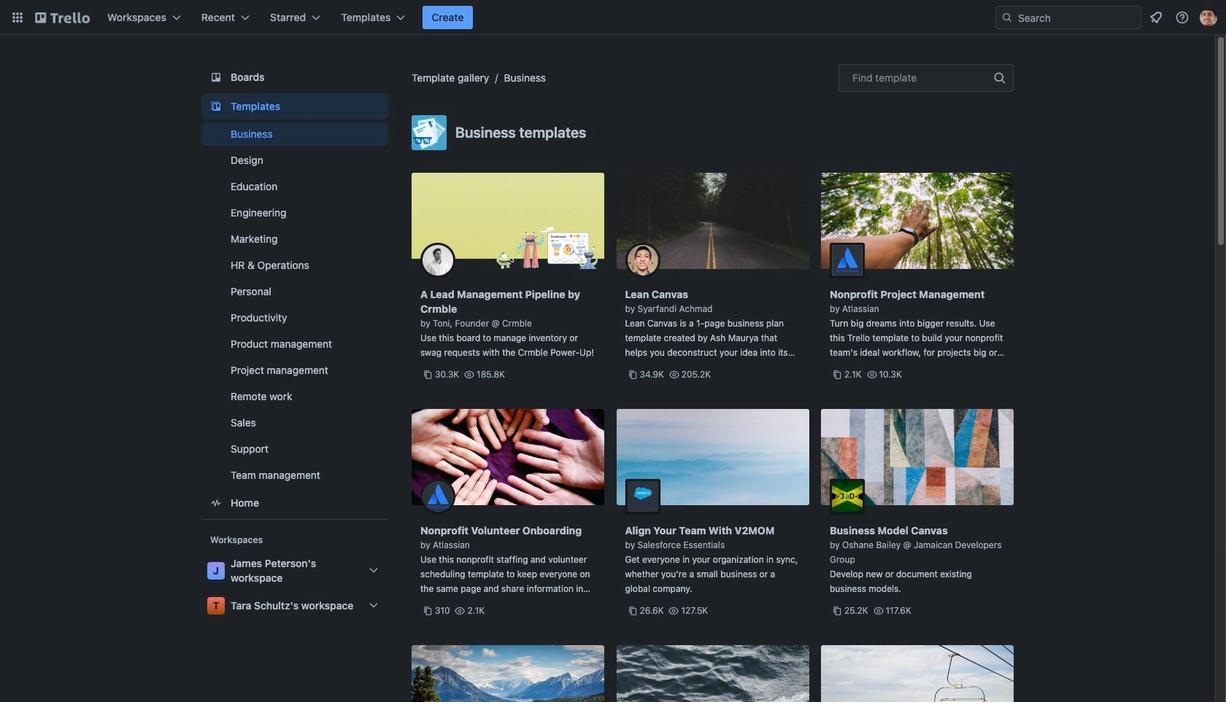 Task type: describe. For each thing, give the bounding box(es) containing it.
back to home image
[[35, 6, 90, 29]]

salesforce essentials image
[[625, 479, 660, 514]]

0 notifications image
[[1147, 9, 1165, 26]]

board image
[[207, 69, 225, 86]]

business icon image
[[412, 115, 447, 150]]

template board image
[[207, 98, 225, 115]]

Search field
[[995, 6, 1141, 29]]

search image
[[1001, 12, 1013, 23]]

syarfandi achmad image
[[625, 243, 660, 278]]

toni, founder @ crmble image
[[420, 243, 455, 278]]

0 vertical spatial atlassian image
[[830, 243, 865, 278]]

open information menu image
[[1175, 10, 1190, 25]]



Task type: vqa. For each thing, say whether or not it's contained in the screenshot.
"SM" icon
no



Task type: locate. For each thing, give the bounding box(es) containing it.
1 horizontal spatial atlassian image
[[830, 243, 865, 278]]

oshane bailey @ jamaican developers group image
[[830, 479, 865, 514]]

james peterson (jamespeterson93) image
[[1200, 9, 1217, 26]]

atlassian image
[[830, 243, 865, 278], [420, 479, 455, 514]]

0 horizontal spatial atlassian image
[[420, 479, 455, 514]]

1 vertical spatial atlassian image
[[420, 479, 455, 514]]

None field
[[839, 64, 1014, 92]]

home image
[[207, 495, 225, 512]]

primary element
[[0, 0, 1226, 35]]



